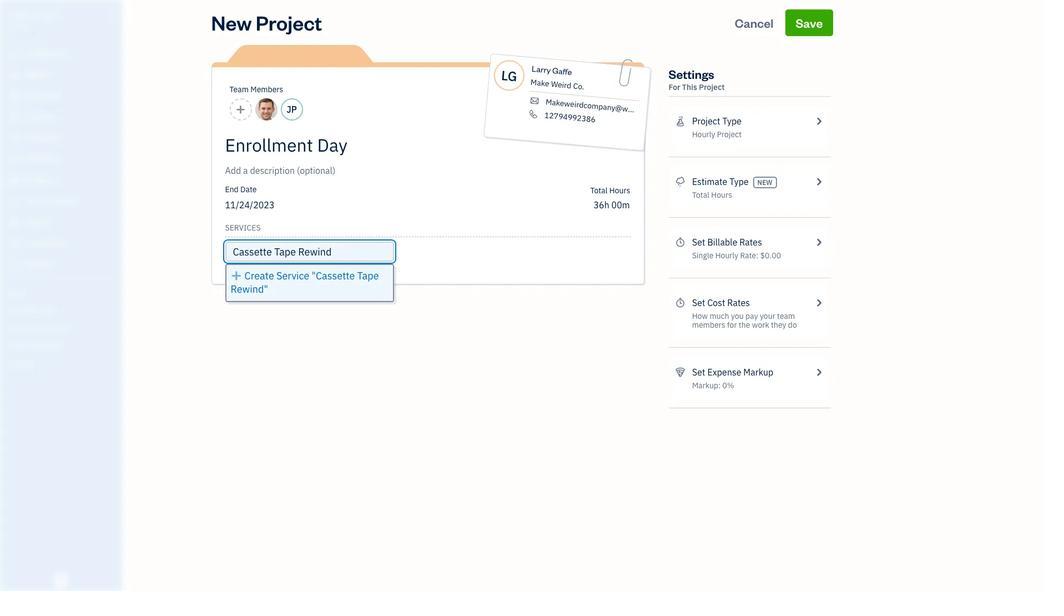 Task type: locate. For each thing, give the bounding box(es) containing it.
create
[[245, 269, 274, 282]]

type left new
[[730, 176, 749, 187]]

2 timetracking image from the top
[[676, 296, 686, 309]]

3 chevronright image from the top
[[814, 366, 825, 379]]

team
[[230, 84, 249, 94]]

total hours
[[591, 186, 631, 196], [693, 190, 733, 200]]

settings
[[669, 66, 715, 82]]

end
[[225, 184, 239, 194]]

phone image
[[528, 109, 540, 119]]

hourly down project type
[[693, 129, 716, 139]]

2 vertical spatial set
[[693, 367, 706, 378]]

chevronright image for estimate type
[[814, 175, 825, 188]]

turtle inc owner
[[9, 10, 58, 31]]

weird
[[551, 79, 572, 91]]

timetracking image left cost
[[676, 296, 686, 309]]

0 vertical spatial rates
[[740, 237, 763, 248]]

1 set from the top
[[693, 237, 706, 248]]

set for set expense markup
[[693, 367, 706, 378]]

gaffe
[[552, 65, 573, 77]]

do
[[789, 320, 798, 330]]

2 chevronright image from the top
[[814, 296, 825, 309]]

payment image
[[7, 133, 21, 144]]

1 vertical spatial chevronright image
[[814, 296, 825, 309]]

Project Name text field
[[225, 134, 531, 156]]

Project Description text field
[[225, 164, 531, 177]]

0 vertical spatial set
[[693, 237, 706, 248]]

hours up "hourly budget" "text box"
[[610, 186, 631, 196]]

set expense markup
[[693, 367, 774, 378]]

apps image
[[8, 288, 119, 297]]

2 chevronright image from the top
[[814, 236, 825, 249]]

envelope image
[[529, 96, 541, 106]]

1 vertical spatial set
[[693, 297, 706, 308]]

1 horizontal spatial total hours
[[693, 190, 733, 200]]

1 vertical spatial rates
[[728, 297, 751, 308]]

:
[[757, 251, 759, 261]]

markup:
[[693, 381, 721, 391]]

rewind"
[[231, 283, 268, 296]]

settings for this project
[[669, 66, 725, 92]]

rates
[[740, 237, 763, 248], [728, 297, 751, 308]]

settings image
[[8, 359, 119, 368]]

much
[[710, 311, 730, 321]]

set up markup:
[[693, 367, 706, 378]]

2 vertical spatial chevronright image
[[814, 366, 825, 379]]

project inside settings for this project
[[700, 82, 725, 92]]

total down the estimate
[[693, 190, 710, 200]]

main element
[[0, 0, 150, 591]]

1 vertical spatial timetracking image
[[676, 296, 686, 309]]

cancel button
[[725, 9, 784, 36]]

chevronright image for set billable rates
[[814, 236, 825, 249]]

chevronright image
[[814, 114, 825, 128], [814, 236, 825, 249], [814, 366, 825, 379]]

owner
[[9, 22, 29, 31]]

type up hourly project
[[723, 116, 742, 127]]

0 vertical spatial timetracking image
[[676, 236, 686, 249]]

jp
[[287, 104, 297, 115]]

rates up you
[[728, 297, 751, 308]]

work
[[753, 320, 770, 330]]

total
[[591, 186, 608, 196], [693, 190, 710, 200]]

estimates image
[[676, 175, 686, 188]]

1 timetracking image from the top
[[676, 236, 686, 249]]

0 vertical spatial chevronright image
[[814, 175, 825, 188]]

type for estimate type
[[730, 176, 749, 187]]

hours down estimate type
[[712, 190, 733, 200]]

pay
[[746, 311, 759, 321]]

type
[[723, 116, 742, 127], [730, 176, 749, 187]]

hours
[[610, 186, 631, 196], [712, 190, 733, 200]]

members
[[693, 320, 726, 330]]

timer image
[[7, 196, 21, 207]]

set
[[693, 237, 706, 248], [693, 297, 706, 308], [693, 367, 706, 378]]

total hours up "hourly budget" "text box"
[[591, 186, 631, 196]]

inc
[[43, 10, 58, 21]]

set up single
[[693, 237, 706, 248]]

hourly down set billable rates
[[716, 251, 739, 261]]

new project
[[211, 9, 322, 36]]

1 chevronright image from the top
[[814, 175, 825, 188]]

total hours down the estimate
[[693, 190, 733, 200]]

rates for set billable rates
[[740, 237, 763, 248]]

total up "hourly budget" "text box"
[[591, 186, 608, 196]]

0 vertical spatial chevronright image
[[814, 114, 825, 128]]

items and services image
[[8, 323, 119, 332]]

your
[[760, 311, 776, 321]]

chevronright image
[[814, 175, 825, 188], [814, 296, 825, 309]]

0 vertical spatial type
[[723, 116, 742, 127]]

chevronright image for set expense markup
[[814, 366, 825, 379]]

rates up the rate
[[740, 237, 763, 248]]

you
[[732, 311, 744, 321]]

2 set from the top
[[693, 297, 706, 308]]

report image
[[7, 259, 21, 271]]

larry
[[532, 63, 551, 75]]

expense image
[[7, 154, 21, 165]]

set billable rates
[[693, 237, 763, 248]]

1 chevronright image from the top
[[814, 114, 825, 128]]

timetracking image
[[676, 236, 686, 249], [676, 296, 686, 309]]

"cassette
[[312, 269, 355, 282]]

save
[[796, 15, 824, 31]]

markup: 0%
[[693, 381, 735, 391]]

project type
[[693, 116, 742, 127]]

1 vertical spatial type
[[730, 176, 749, 187]]

1 vertical spatial chevronright image
[[814, 236, 825, 249]]

timetracking image for set billable rates
[[676, 236, 686, 249]]

End date in  format text field
[[225, 199, 360, 211]]

timetracking image for set cost rates
[[676, 296, 686, 309]]

set up how
[[693, 297, 706, 308]]

timetracking image left billable
[[676, 236, 686, 249]]

invoice image
[[7, 112, 21, 123]]

project
[[256, 9, 322, 36], [700, 82, 725, 92], [693, 116, 721, 127], [718, 129, 742, 139]]

make
[[530, 77, 550, 89]]

$0.00
[[761, 251, 782, 261]]

date
[[241, 184, 257, 194]]

3 set from the top
[[693, 367, 706, 378]]

hourly
[[693, 129, 716, 139], [716, 251, 739, 261]]



Task type: describe. For each thing, give the bounding box(es) containing it.
create service "cassette tape rewind" list box
[[226, 265, 393, 301]]

save button
[[786, 9, 834, 36]]

project image
[[7, 175, 21, 186]]

lg
[[501, 66, 518, 85]]

markup
[[744, 367, 774, 378]]

0%
[[723, 381, 735, 391]]

type for project type
[[723, 116, 742, 127]]

chart image
[[7, 238, 21, 249]]

1 horizontal spatial total
[[693, 190, 710, 200]]

expenses image
[[676, 366, 686, 379]]

single
[[693, 251, 714, 261]]

they
[[772, 320, 787, 330]]

1 vertical spatial hourly
[[716, 251, 739, 261]]

larry gaffe make weird co.
[[530, 63, 585, 92]]

tape
[[358, 269, 379, 282]]

the
[[739, 320, 751, 330]]

plus image
[[231, 269, 242, 283]]

0 horizontal spatial total hours
[[591, 186, 631, 196]]

for
[[669, 82, 681, 92]]

chevronright image for set cost rates
[[814, 296, 825, 309]]

billable
[[708, 237, 738, 248]]

this
[[683, 82, 698, 92]]

how much you pay your team members for the work they do
[[693, 311, 798, 330]]

estimate image
[[7, 91, 21, 102]]

estimate
[[693, 176, 728, 187]]

co.
[[573, 81, 585, 92]]

client image
[[7, 69, 21, 81]]

new
[[211, 9, 252, 36]]

rates for set cost rates
[[728, 297, 751, 308]]

rate
[[741, 251, 757, 261]]

members
[[251, 84, 284, 94]]

Type to add a service text field
[[226, 243, 393, 261]]

freshbooks image
[[52, 573, 70, 587]]

expense
[[708, 367, 742, 378]]

projects image
[[676, 114, 686, 128]]

0 horizontal spatial total
[[591, 186, 608, 196]]

0 horizontal spatial hours
[[610, 186, 631, 196]]

1 horizontal spatial hours
[[712, 190, 733, 200]]

Hourly Budget text field
[[594, 199, 631, 211]]

team
[[778, 311, 796, 321]]

service
[[277, 269, 310, 282]]

estimate type
[[693, 176, 749, 187]]

12794992386
[[544, 110, 596, 125]]

single hourly rate : $0.00
[[693, 251, 782, 261]]

set for set billable rates
[[693, 237, 706, 248]]

how
[[693, 311, 708, 321]]

money image
[[7, 217, 21, 228]]

end date
[[225, 184, 257, 194]]

turtle
[[9, 10, 41, 21]]

team members image
[[8, 306, 119, 314]]

0 vertical spatial hourly
[[693, 129, 716, 139]]

chevronright image for project type
[[814, 114, 825, 128]]

set for set cost rates
[[693, 297, 706, 308]]

add team member image
[[236, 103, 246, 116]]

create service "cassette tape rewind"
[[231, 269, 379, 296]]

cost
[[708, 297, 726, 308]]

services
[[225, 223, 261, 233]]

cancel
[[735, 15, 774, 31]]

new
[[758, 178, 773, 187]]

makeweirdcompany@weird.co
[[545, 97, 653, 116]]

set cost rates
[[693, 297, 751, 308]]

for
[[728, 320, 738, 330]]

hourly project
[[693, 129, 742, 139]]

team members
[[230, 84, 284, 94]]

bank connections image
[[8, 341, 119, 350]]

dashboard image
[[7, 48, 21, 59]]



Task type: vqa. For each thing, say whether or not it's contained in the screenshot.
The Bank Connections image
yes



